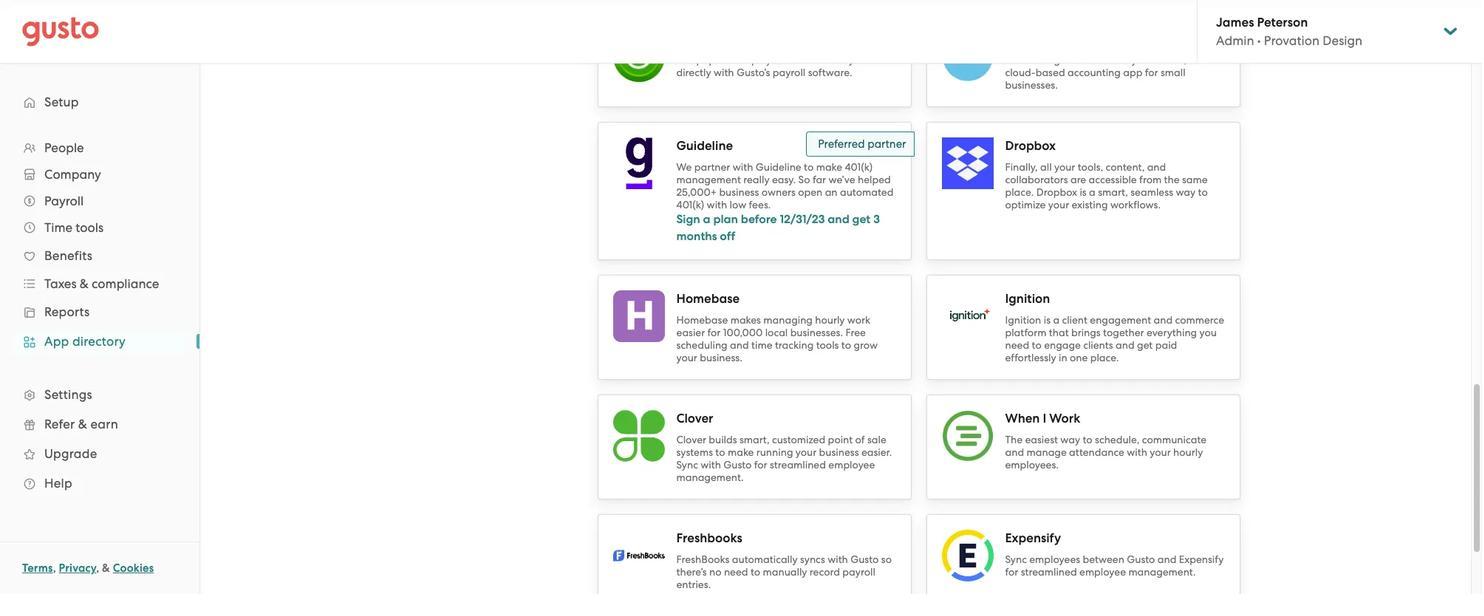 Task type: vqa. For each thing, say whether or not it's contained in the screenshot.
top &
yes



Task type: locate. For each thing, give the bounding box(es) containing it.
businesses. inside the gusto integrates seamlessly with xero, a cloud-based accounting app for small businesses.
[[1006, 79, 1058, 91]]

peterson
[[1258, 15, 1308, 30]]

to down same
[[1199, 186, 1208, 198]]

get
[[853, 212, 871, 226], [1138, 339, 1153, 351]]

list containing people
[[0, 135, 200, 498]]

preferred
[[818, 137, 865, 151]]

fees.
[[749, 199, 771, 211]]

gusto right between
[[1127, 554, 1156, 565]]

0 vertical spatial hourly
[[815, 314, 845, 326]]

finally,
[[1006, 161, 1038, 173]]

0 vertical spatial payroll
[[773, 67, 806, 78]]

the
[[1165, 174, 1180, 186]]

0 vertical spatial dropbox
[[1006, 138, 1056, 154]]

1 vertical spatial clover
[[677, 434, 707, 446]]

is up that
[[1044, 314, 1051, 326]]

0 horizontal spatial is
[[1044, 314, 1051, 326]]

guideline we partner with guideline to make 401(k) management really easy. so far we've helped 25,000+ business owners open an automated 401(k) with low fees. sign a plan before 12/31/23 and get 3 months off
[[677, 138, 894, 243]]

gusto down builds on the bottom of the page
[[724, 459, 752, 471]]

and up from
[[1148, 161, 1167, 173]]

to up so
[[804, 161, 814, 173]]

0 vertical spatial way
[[1176, 186, 1196, 198]]

0 vertical spatial place.
[[1006, 186, 1034, 198]]

employee up gusto's
[[737, 54, 783, 66]]

for inside the gusto integrates seamlessly with xero, a cloud-based accounting app for small businesses.
[[1145, 67, 1159, 78]]

the popular employee time tracker syncs directly with gusto's payroll software. button
[[598, 15, 912, 107]]

syncs inside the popular employee time tracker syncs directly with gusto's payroll software.
[[845, 54, 870, 66]]

0 horizontal spatial streamlined
[[770, 459, 826, 471]]

with down popular
[[714, 67, 734, 78]]

expensify
[[1006, 531, 1061, 546], [1180, 554, 1224, 565]]

of
[[856, 434, 865, 446]]

1 horizontal spatial payroll
[[843, 566, 876, 578]]

dropbox finally, all your tools, content, and collaborators are accessible from the same place. dropbox is a smart, seamless way to optimize your existing workflows.
[[1006, 138, 1208, 211]]

your down communicate
[[1150, 446, 1171, 458]]

employee down of
[[829, 459, 875, 471]]

0 vertical spatial need
[[1006, 339, 1030, 351]]

cookies
[[113, 562, 154, 575]]

privacy
[[59, 562, 96, 575]]

0 horizontal spatial way
[[1061, 434, 1081, 446]]

0 horizontal spatial business
[[719, 186, 759, 198]]

streamlined
[[770, 459, 826, 471], [1021, 566, 1077, 578]]

is down are
[[1080, 186, 1087, 198]]

way inside when i work the easiest way to schedule, communicate and manage attendance with your hourly employees.
[[1061, 434, 1081, 446]]

a
[[1189, 54, 1196, 66], [1090, 186, 1096, 198], [703, 212, 711, 226], [1054, 314, 1060, 326]]

0 horizontal spatial time
[[752, 339, 773, 351]]

accounting
[[1068, 67, 1121, 78]]

dropbox up finally,
[[1006, 138, 1056, 154]]

payroll inside freshbooks freshbooks automatically syncs with gusto so there's no need to manually record payroll entries.
[[843, 566, 876, 578]]

manually
[[763, 566, 807, 578]]

0 horizontal spatial ,
[[53, 562, 56, 575]]

1 vertical spatial place.
[[1091, 352, 1120, 364]]

need down platform
[[1006, 339, 1030, 351]]

and up employees.
[[1006, 446, 1025, 458]]

hourly inside when i work the easiest way to schedule, communicate and manage attendance with your hourly employees.
[[1174, 446, 1204, 458]]

and right between
[[1158, 554, 1177, 565]]

1 vertical spatial syncs
[[800, 554, 825, 565]]

free
[[846, 327, 866, 339]]

1 vertical spatial homebase
[[677, 314, 728, 326]]

smart, up running
[[740, 434, 770, 446]]

your down customized at bottom
[[796, 446, 817, 458]]

1 vertical spatial is
[[1044, 314, 1051, 326]]

1 horizontal spatial hourly
[[1174, 446, 1204, 458]]

1 horizontal spatial is
[[1080, 186, 1087, 198]]

tools right tracking
[[816, 339, 839, 351]]

time left tracker
[[786, 54, 807, 66]]

& inside dropdown button
[[80, 276, 89, 291]]

admin
[[1217, 33, 1255, 48]]

1 vertical spatial &
[[78, 417, 87, 432]]

with inside clover clover builds smart, customized point of sale systems to make running your business easier. sync with gusto for streamlined employee management.
[[701, 459, 721, 471]]

business down point
[[819, 446, 859, 458]]

place.
[[1006, 186, 1034, 198], [1091, 352, 1120, 364]]

2 vertical spatial &
[[102, 562, 110, 575]]

makes
[[731, 314, 761, 326]]

setup
[[44, 95, 79, 109]]

0 vertical spatial sync
[[677, 459, 698, 471]]

0 vertical spatial syncs
[[845, 54, 870, 66]]

quickbooks time logo image
[[613, 30, 665, 82]]

with down schedule, in the bottom of the page
[[1127, 446, 1148, 458]]

0 vertical spatial businesses.
[[1006, 79, 1058, 91]]

1 vertical spatial partner
[[695, 161, 731, 173]]

payroll right gusto's
[[773, 67, 806, 78]]

1 horizontal spatial 401(k)
[[845, 161, 873, 173]]

0 horizontal spatial expensify
[[1006, 531, 1061, 546]]

clover
[[677, 411, 714, 426], [677, 434, 707, 446]]

1 vertical spatial make
[[728, 446, 754, 458]]

way down work at the right bottom of the page
[[1061, 434, 1081, 446]]

systems
[[677, 446, 713, 458]]

to inside ignition ignition is a client engagement and commerce platform that brings together everything you need to engage clients and get paid effortlessly in one place.
[[1032, 339, 1042, 351]]

0 vertical spatial guideline
[[677, 138, 733, 154]]

gusto's
[[737, 67, 770, 78]]

payroll right record
[[843, 566, 876, 578]]

0 horizontal spatial place.
[[1006, 186, 1034, 198]]

your down scheduling
[[677, 352, 698, 364]]

, left cookies
[[96, 562, 99, 575]]

directly
[[677, 67, 711, 78]]

for up scheduling
[[708, 327, 721, 339]]

open
[[798, 186, 823, 198]]

401(k) up helped
[[845, 161, 873, 173]]

and inside homebase homebase makes managing hourly work easier for 100,000 local businesses. free scheduling and time tracking tools to grow your business.
[[730, 339, 749, 351]]

time tools button
[[15, 214, 185, 241]]

, left privacy link
[[53, 562, 56, 575]]

1 homebase from the top
[[677, 291, 740, 307]]

setup link
[[15, 89, 185, 115]]

1 vertical spatial streamlined
[[1021, 566, 1077, 578]]

get inside guideline we partner with guideline to make 401(k) management really easy. so far we've helped 25,000+ business owners open an automated 401(k) with low fees. sign a plan before 12/31/23 and get 3 months off
[[853, 212, 871, 226]]

app directory link
[[15, 328, 185, 355]]

and down 100,000
[[730, 339, 749, 351]]

business
[[719, 186, 759, 198], [819, 446, 859, 458]]

1 horizontal spatial need
[[1006, 339, 1030, 351]]

1 horizontal spatial get
[[1138, 339, 1153, 351]]

record
[[810, 566, 840, 578]]

your inside homebase homebase makes managing hourly work easier for 100,000 local businesses. free scheduling and time tracking tools to grow your business.
[[677, 352, 698, 364]]

scheduling
[[677, 339, 728, 351]]

payroll
[[773, 67, 806, 78], [843, 566, 876, 578]]

need inside ignition ignition is a client engagement and commerce platform that brings together everything you need to engage clients and get paid effortlessly in one place.
[[1006, 339, 1030, 351]]

time inside the popular employee time tracker syncs directly with gusto's payroll software.
[[786, 54, 807, 66]]

0 horizontal spatial smart,
[[740, 434, 770, 446]]

ignition logo image
[[942, 305, 994, 328]]

gusto integrates seamlessly with xero, a cloud-based accounting app for small businesses.
[[1006, 54, 1196, 91]]

1 horizontal spatial guideline
[[756, 161, 802, 173]]

0 vertical spatial employee
[[737, 54, 783, 66]]

2 vertical spatial employee
[[1080, 566, 1126, 578]]

small
[[1161, 67, 1186, 78]]

together
[[1104, 327, 1145, 339]]

0 vertical spatial time
[[786, 54, 807, 66]]

and inside guideline we partner with guideline to make 401(k) management really easy. so far we've helped 25,000+ business owners open an automated 401(k) with low fees. sign a plan before 12/31/23 and get 3 months off
[[828, 212, 850, 226]]

1 vertical spatial business
[[819, 446, 859, 458]]

with inside the popular employee time tracker syncs directly with gusto's payroll software.
[[714, 67, 734, 78]]

1 vertical spatial sync
[[1006, 554, 1027, 565]]

to inside clover clover builds smart, customized point of sale systems to make running your business easier. sync with gusto for streamlined employee management.
[[716, 446, 726, 458]]

employee inside the popular employee time tracker syncs directly with gusto's payroll software.
[[737, 54, 783, 66]]

0 horizontal spatial make
[[728, 446, 754, 458]]

cloud-
[[1006, 67, 1036, 78]]

management. inside clover clover builds smart, customized point of sale systems to make running your business easier. sync with gusto for streamlined employee management.
[[677, 472, 744, 483]]

so
[[882, 554, 892, 565]]

seamlessly
[[1087, 54, 1137, 66]]

to up attendance
[[1083, 434, 1093, 446]]

popular
[[697, 54, 734, 66]]

401(k) down 25,000+
[[677, 199, 705, 211]]

1 , from the left
[[53, 562, 56, 575]]

make
[[816, 161, 843, 173], [728, 446, 754, 458]]

2 , from the left
[[96, 562, 99, 575]]

& right taxes
[[80, 276, 89, 291]]

0 horizontal spatial syncs
[[800, 554, 825, 565]]

1 horizontal spatial management.
[[1129, 566, 1196, 578]]

1 horizontal spatial time
[[786, 54, 807, 66]]

0 vertical spatial ignition
[[1006, 291, 1051, 307]]

0 horizontal spatial tools
[[76, 220, 104, 235]]

work
[[848, 314, 871, 326]]

time tools
[[44, 220, 104, 235]]

xero logo image
[[942, 30, 994, 82]]

with up record
[[828, 554, 848, 565]]

freshbooks
[[677, 531, 743, 546]]

a right sign
[[703, 212, 711, 226]]

0 vertical spatial partner
[[868, 137, 907, 151]]

place. down clients at the right
[[1091, 352, 1120, 364]]

management. inside "expensify sync employees between gusto and expensify for streamlined employee management."
[[1129, 566, 1196, 578]]

1 vertical spatial way
[[1061, 434, 1081, 446]]

with down systems
[[701, 459, 721, 471]]

there's
[[677, 566, 707, 578]]

your
[[1055, 161, 1076, 173], [1049, 199, 1070, 211], [677, 352, 698, 364], [796, 446, 817, 458], [1150, 446, 1171, 458]]

1 vertical spatial the
[[1006, 434, 1023, 446]]

time down local
[[752, 339, 773, 351]]

workflows.
[[1111, 199, 1161, 211]]

syncs up software.
[[845, 54, 870, 66]]

with up app
[[1140, 54, 1160, 66]]

partner up management
[[695, 161, 731, 173]]

guideline logo image
[[613, 137, 665, 189]]

gusto left the so
[[851, 554, 879, 565]]

sync inside "expensify sync employees between gusto and expensify for streamlined employee management."
[[1006, 554, 1027, 565]]

gusto navigation element
[[0, 64, 200, 522]]

the up the directly
[[677, 54, 694, 66]]

get inside ignition ignition is a client engagement and commerce platform that brings together everything you need to engage clients and get paid effortlessly in one place.
[[1138, 339, 1153, 351]]

way inside the dropbox finally, all your tools, content, and collaborators are accessible from the same place. dropbox is a smart, seamless way to optimize your existing workflows.
[[1176, 186, 1196, 198]]

syncs up record
[[800, 554, 825, 565]]

1 vertical spatial tools
[[816, 339, 839, 351]]

your left existing
[[1049, 199, 1070, 211]]

business inside guideline we partner with guideline to make 401(k) management really easy. so far we've helped 25,000+ business owners open an automated 401(k) with low fees. sign a plan before 12/31/23 and get 3 months off
[[719, 186, 759, 198]]

existing
[[1072, 199, 1108, 211]]

1 horizontal spatial syncs
[[845, 54, 870, 66]]

a right xero,
[[1189, 54, 1196, 66]]

1 vertical spatial management.
[[1129, 566, 1196, 578]]

guideline
[[677, 138, 733, 154], [756, 161, 802, 173]]

list
[[0, 135, 200, 498]]

easier.
[[862, 446, 892, 458]]

helped
[[858, 174, 891, 186]]

cookies button
[[113, 560, 154, 577]]

2 homebase from the top
[[677, 314, 728, 326]]

1 vertical spatial expensify
[[1180, 554, 1224, 565]]

far
[[813, 174, 826, 186]]

0 vertical spatial business
[[719, 186, 759, 198]]

tools inside dropdown button
[[76, 220, 104, 235]]

gusto up cloud-
[[1006, 54, 1034, 66]]

employee
[[737, 54, 783, 66], [829, 459, 875, 471], [1080, 566, 1126, 578]]

make up far
[[816, 161, 843, 173]]

1 vertical spatial businesses.
[[791, 327, 843, 339]]

owners
[[762, 186, 796, 198]]

,
[[53, 562, 56, 575], [96, 562, 99, 575]]

schedule,
[[1095, 434, 1140, 446]]

get left 3
[[853, 212, 871, 226]]

partner up helped
[[868, 137, 907, 151]]

1 vertical spatial hourly
[[1174, 446, 1204, 458]]

employees
[[1030, 554, 1081, 565]]

a up that
[[1054, 314, 1060, 326]]

need right no
[[724, 566, 748, 578]]

a inside guideline we partner with guideline to make 401(k) management really easy. so far we've helped 25,000+ business owners open an automated 401(k) with low fees. sign a plan before 12/31/23 and get 3 months off
[[703, 212, 711, 226]]

to down 'automatically'
[[751, 566, 761, 578]]

0 vertical spatial the
[[677, 54, 694, 66]]

place. up optimize
[[1006, 186, 1034, 198]]

streamlined inside "expensify sync employees between gusto and expensify for streamlined employee management."
[[1021, 566, 1077, 578]]

and up everything
[[1154, 314, 1173, 326]]

1 vertical spatial guideline
[[756, 161, 802, 173]]

for down running
[[755, 459, 768, 471]]

way down same
[[1176, 186, 1196, 198]]

homebase logo image
[[613, 290, 665, 342]]

2 clover from the top
[[677, 434, 707, 446]]

1 vertical spatial payroll
[[843, 566, 876, 578]]

tools
[[76, 220, 104, 235], [816, 339, 839, 351]]

provation
[[1265, 33, 1320, 48]]

401(k)
[[845, 161, 873, 173], [677, 199, 705, 211]]

1 horizontal spatial the
[[1006, 434, 1023, 446]]

guideline up easy. on the top right of the page
[[756, 161, 802, 173]]

tools down 'payroll' dropdown button
[[76, 220, 104, 235]]

2 ignition from the top
[[1006, 314, 1042, 326]]

0 horizontal spatial businesses.
[[791, 327, 843, 339]]

businesses. down cloud-
[[1006, 79, 1058, 91]]

get left paid
[[1138, 339, 1153, 351]]

1 vertical spatial ignition
[[1006, 314, 1042, 326]]

to down free
[[842, 339, 852, 351]]

0 horizontal spatial employee
[[737, 54, 783, 66]]

for inside clover clover builds smart, customized point of sale systems to make running your business easier. sync with gusto for streamlined employee management.
[[755, 459, 768, 471]]

gusto inside "expensify sync employees between gusto and expensify for streamlined employee management."
[[1127, 554, 1156, 565]]

to up effortlessly
[[1032, 339, 1042, 351]]

0 vertical spatial streamlined
[[770, 459, 826, 471]]

freshbooks
[[677, 554, 730, 565]]

to down builds on the bottom of the page
[[716, 446, 726, 458]]

employee down between
[[1080, 566, 1126, 578]]

time inside homebase homebase makes managing hourly work easier for 100,000 local businesses. free scheduling and time tracking tools to grow your business.
[[752, 339, 773, 351]]

1 horizontal spatial ,
[[96, 562, 99, 575]]

1 vertical spatial 401(k)
[[677, 199, 705, 211]]

and down 'together'
[[1116, 339, 1135, 351]]

make down builds on the bottom of the page
[[728, 446, 754, 458]]

0 vertical spatial make
[[816, 161, 843, 173]]

1 horizontal spatial place.
[[1091, 352, 1120, 364]]

customized
[[772, 434, 826, 446]]

sync down systems
[[677, 459, 698, 471]]

streamlined down customized at bottom
[[770, 459, 826, 471]]

1 horizontal spatial tools
[[816, 339, 839, 351]]

0 vertical spatial management.
[[677, 472, 744, 483]]

1 horizontal spatial employee
[[829, 459, 875, 471]]

& left the earn
[[78, 417, 87, 432]]

hourly left work
[[815, 314, 845, 326]]

businesses. up tracking
[[791, 327, 843, 339]]

1 horizontal spatial business
[[819, 446, 859, 458]]

way
[[1176, 186, 1196, 198], [1061, 434, 1081, 446]]

0 horizontal spatial partner
[[695, 161, 731, 173]]

sync left employees
[[1006, 554, 1027, 565]]

for right app
[[1145, 67, 1159, 78]]

dropbox down collaborators
[[1037, 186, 1078, 198]]

0 vertical spatial is
[[1080, 186, 1087, 198]]

to inside when i work the easiest way to schedule, communicate and manage attendance with your hourly employees.
[[1083, 434, 1093, 446]]

1 horizontal spatial make
[[816, 161, 843, 173]]

0 vertical spatial &
[[80, 276, 89, 291]]

streamlined down employees
[[1021, 566, 1077, 578]]

partner inside guideline we partner with guideline to make 401(k) management really easy. so far we've helped 25,000+ business owners open an automated 401(k) with low fees. sign a plan before 12/31/23 and get 3 months off
[[695, 161, 731, 173]]

& left cookies
[[102, 562, 110, 575]]

0 horizontal spatial sync
[[677, 459, 698, 471]]

0 vertical spatial clover
[[677, 411, 714, 426]]

hourly down communicate
[[1174, 446, 1204, 458]]

0 vertical spatial smart,
[[1099, 186, 1129, 198]]

dropbox logo image
[[942, 137, 994, 189]]

earn
[[90, 417, 118, 432]]

0 horizontal spatial payroll
[[773, 67, 806, 78]]

0 horizontal spatial hourly
[[815, 314, 845, 326]]

commerce
[[1176, 314, 1225, 326]]

1 vertical spatial employee
[[829, 459, 875, 471]]

smart, down the accessible
[[1099, 186, 1129, 198]]

reports
[[44, 305, 90, 319]]

0 vertical spatial homebase
[[677, 291, 740, 307]]

1 horizontal spatial sync
[[1006, 554, 1027, 565]]

a up existing
[[1090, 186, 1096, 198]]

and down an
[[828, 212, 850, 226]]

0 vertical spatial get
[[853, 212, 871, 226]]

for
[[1145, 67, 1159, 78], [708, 327, 721, 339], [755, 459, 768, 471], [1006, 566, 1019, 578]]

hourly inside homebase homebase makes managing hourly work easier for 100,000 local businesses. free scheduling and time tracking tools to grow your business.
[[815, 314, 845, 326]]

the down when
[[1006, 434, 1023, 446]]

1 vertical spatial need
[[724, 566, 748, 578]]

employee inside clover clover builds smart, customized point of sale systems to make running your business easier. sync with gusto for streamlined employee management.
[[829, 459, 875, 471]]

your inside clover clover builds smart, customized point of sale systems to make running your business easier. sync with gusto for streamlined employee management.
[[796, 446, 817, 458]]

1 vertical spatial get
[[1138, 339, 1153, 351]]

business up low at the top of page
[[719, 186, 759, 198]]

1 horizontal spatial smart,
[[1099, 186, 1129, 198]]

seamless
[[1131, 186, 1174, 198]]

businesses.
[[1006, 79, 1058, 91], [791, 327, 843, 339]]

when
[[1006, 411, 1040, 426]]

0 horizontal spatial guideline
[[677, 138, 733, 154]]

guideline up we
[[677, 138, 733, 154]]

1 vertical spatial time
[[752, 339, 773, 351]]

0 horizontal spatial management.
[[677, 472, 744, 483]]

syncs
[[845, 54, 870, 66], [800, 554, 825, 565]]

1 horizontal spatial streamlined
[[1021, 566, 1077, 578]]

1 horizontal spatial businesses.
[[1006, 79, 1058, 91]]

for right expensify logo
[[1006, 566, 1019, 578]]

1 vertical spatial smart,
[[740, 434, 770, 446]]



Task type: describe. For each thing, give the bounding box(es) containing it.
terms link
[[22, 562, 53, 575]]

easy.
[[772, 174, 796, 186]]

you
[[1200, 327, 1217, 339]]

engage
[[1045, 339, 1081, 351]]

effortlessly
[[1006, 352, 1057, 364]]

paid
[[1156, 339, 1178, 351]]

home image
[[22, 17, 99, 46]]

for inside homebase homebase makes managing hourly work easier for 100,000 local businesses. free scheduling and time tracking tools to grow your business.
[[708, 327, 721, 339]]

when i work the easiest way to schedule, communicate and manage attendance with your hourly employees.
[[1006, 411, 1207, 471]]

company
[[44, 167, 101, 182]]

i
[[1043, 411, 1047, 426]]

low
[[730, 199, 747, 211]]

business inside clover clover builds smart, customized point of sale systems to make running your business easier. sync with gusto for streamlined employee management.
[[819, 446, 859, 458]]

tools,
[[1078, 161, 1104, 173]]

the popular employee time tracker syncs directly with gusto's payroll software.
[[677, 54, 870, 78]]

engagement
[[1090, 314, 1152, 326]]

and inside when i work the easiest way to schedule, communicate and manage attendance with your hourly employees.
[[1006, 446, 1025, 458]]

to inside freshbooks freshbooks automatically syncs with gusto so there's no need to manually record payroll entries.
[[751, 566, 761, 578]]

freshbooks freshbooks automatically syncs with gusto so there's no need to manually record payroll entries.
[[677, 531, 892, 591]]

your up are
[[1055, 161, 1076, 173]]

app
[[44, 334, 69, 349]]

optimize
[[1006, 199, 1046, 211]]

company button
[[15, 161, 185, 188]]

refer
[[44, 417, 75, 432]]

1 ignition from the top
[[1006, 291, 1051, 307]]

& for compliance
[[80, 276, 89, 291]]

privacy link
[[59, 562, 96, 575]]

all
[[1041, 161, 1052, 173]]

a inside the gusto integrates seamlessly with xero, a cloud-based accounting app for small businesses.
[[1189, 54, 1196, 66]]

0 vertical spatial 401(k)
[[845, 161, 873, 173]]

easier
[[677, 327, 705, 339]]

to inside guideline we partner with guideline to make 401(k) management really easy. so far we've helped 25,000+ business owners open an automated 401(k) with low fees. sign a plan before 12/31/23 and get 3 months off
[[804, 161, 814, 173]]

benefits
[[44, 248, 92, 263]]

james peterson admin • provation design
[[1217, 15, 1363, 48]]

with inside freshbooks freshbooks automatically syncs with gusto so there's no need to manually record payroll entries.
[[828, 554, 848, 565]]

when i work logo image
[[942, 410, 994, 462]]

attendance
[[1070, 446, 1125, 458]]

communicate
[[1143, 434, 1207, 446]]

builds
[[709, 434, 737, 446]]

sign
[[677, 212, 701, 226]]

entries.
[[677, 579, 711, 591]]

upgrade link
[[15, 441, 185, 467]]

the inside the popular employee time tracker syncs directly with gusto's payroll software.
[[677, 54, 694, 66]]

design
[[1323, 33, 1363, 48]]

a inside ignition ignition is a client engagement and commerce platform that brings together everything you need to engage clients and get paid effortlessly in one place.
[[1054, 314, 1060, 326]]

with up the plan
[[707, 199, 727, 211]]

same
[[1183, 174, 1208, 186]]

smart, inside clover clover builds smart, customized point of sale systems to make running your business easier. sync with gusto for streamlined employee management.
[[740, 434, 770, 446]]

we've
[[829, 174, 856, 186]]

25,000+
[[677, 186, 717, 198]]

to inside homebase homebase makes managing hourly work easier for 100,000 local businesses. free scheduling and time tracking tools to grow your business.
[[842, 339, 852, 351]]

make inside guideline we partner with guideline to make 401(k) management really easy. so far we've helped 25,000+ business owners open an automated 401(k) with low fees. sign a plan before 12/31/23 and get 3 months off
[[816, 161, 843, 173]]

tracking
[[775, 339, 814, 351]]

brings
[[1072, 327, 1101, 339]]

expensify logo image
[[942, 530, 994, 582]]

taxes & compliance button
[[15, 271, 185, 297]]

is inside ignition ignition is a client engagement and commerce platform that brings together everything you need to engage clients and get paid effortlessly in one place.
[[1044, 314, 1051, 326]]

easiest
[[1025, 434, 1058, 446]]

platform
[[1006, 327, 1047, 339]]

100,000
[[723, 327, 763, 339]]

people button
[[15, 135, 185, 161]]

& for earn
[[78, 417, 87, 432]]

collaborators
[[1006, 174, 1068, 186]]

an
[[825, 186, 838, 198]]

everything
[[1147, 327, 1198, 339]]

clover logo image
[[613, 410, 665, 462]]

tools inside homebase homebase makes managing hourly work easier for 100,000 local businesses. free scheduling and time tracking tools to grow your business.
[[816, 339, 839, 351]]

xero,
[[1163, 54, 1187, 66]]

1 horizontal spatial partner
[[868, 137, 907, 151]]

months
[[677, 229, 717, 243]]

no
[[710, 566, 722, 578]]

your inside when i work the easiest way to schedule, communicate and manage attendance with your hourly employees.
[[1150, 446, 1171, 458]]

place. inside ignition ignition is a client engagement and commerce platform that brings together everything you need to engage clients and get paid effortlessly in one place.
[[1091, 352, 1120, 364]]

gusto inside clover clover builds smart, customized point of sale systems to make running your business easier. sync with gusto for streamlined employee management.
[[724, 459, 752, 471]]

in
[[1059, 352, 1068, 364]]

compliance
[[92, 276, 159, 291]]

that
[[1049, 327, 1069, 339]]

1 clover from the top
[[677, 411, 714, 426]]

help link
[[15, 470, 185, 497]]

with inside the gusto integrates seamlessly with xero, a cloud-based accounting app for small businesses.
[[1140, 54, 1160, 66]]

terms , privacy , & cookies
[[22, 562, 154, 575]]

1 horizontal spatial expensify
[[1180, 554, 1224, 565]]

payroll
[[44, 194, 84, 208]]

syncs inside freshbooks freshbooks automatically syncs with gusto so there's no need to manually record payroll entries.
[[800, 554, 825, 565]]

manage
[[1027, 446, 1067, 458]]

work
[[1050, 411, 1081, 426]]

freshbooks logo image
[[613, 530, 665, 582]]

running
[[757, 446, 793, 458]]

gusto inside freshbooks freshbooks automatically syncs with gusto so there's no need to manually record payroll entries.
[[851, 554, 879, 565]]

one
[[1070, 352, 1088, 364]]

preferred partner
[[818, 137, 907, 151]]

and inside "expensify sync employees between gusto and expensify for streamlined employee management."
[[1158, 554, 1177, 565]]

grow
[[854, 339, 878, 351]]

james
[[1217, 15, 1255, 30]]

directory
[[72, 334, 126, 349]]

local
[[765, 327, 788, 339]]

homebase homebase makes managing hourly work easier for 100,000 local businesses. free scheduling and time tracking tools to grow your business.
[[677, 291, 878, 364]]

the inside when i work the easiest way to schedule, communicate and manage attendance with your hourly employees.
[[1006, 434, 1023, 446]]

need inside freshbooks freshbooks automatically syncs with gusto so there's no need to manually record payroll entries.
[[724, 566, 748, 578]]

refer & earn
[[44, 417, 118, 432]]

a inside the dropbox finally, all your tools, content, and collaborators are accessible from the same place. dropbox is a smart, seamless way to optimize your existing workflows.
[[1090, 186, 1096, 198]]

gusto inside the gusto integrates seamlessly with xero, a cloud-based accounting app for small businesses.
[[1006, 54, 1034, 66]]

1 vertical spatial dropbox
[[1037, 186, 1078, 198]]

make inside clover clover builds smart, customized point of sale systems to make running your business easier. sync with gusto for streamlined employee management.
[[728, 446, 754, 458]]

refer & earn link
[[15, 411, 185, 438]]

employee inside "expensify sync employees between gusto and expensify for streamlined employee management."
[[1080, 566, 1126, 578]]

management
[[677, 174, 741, 186]]

with up really
[[733, 161, 753, 173]]

clover clover builds smart, customized point of sale systems to make running your business easier. sync with gusto for streamlined employee management.
[[677, 411, 892, 483]]

from
[[1140, 174, 1162, 186]]

place. inside the dropbox finally, all your tools, content, and collaborators are accessible from the same place. dropbox is a smart, seamless way to optimize your existing workflows.
[[1006, 186, 1034, 198]]

12/31/23
[[780, 212, 825, 226]]

for inside "expensify sync employees between gusto and expensify for streamlined employee management."
[[1006, 566, 1019, 578]]

reports link
[[15, 299, 185, 325]]

taxes
[[44, 276, 77, 291]]

0 vertical spatial expensify
[[1006, 531, 1061, 546]]

we
[[677, 161, 692, 173]]

and inside the dropbox finally, all your tools, content, and collaborators are accessible from the same place. dropbox is a smart, seamless way to optimize your existing workflows.
[[1148, 161, 1167, 173]]

streamlined inside clover clover builds smart, customized point of sale systems to make running your business easier. sync with gusto for streamlined employee management.
[[770, 459, 826, 471]]

smart, inside the dropbox finally, all your tools, content, and collaborators are accessible from the same place. dropbox is a smart, seamless way to optimize your existing workflows.
[[1099, 186, 1129, 198]]

settings link
[[15, 381, 185, 408]]

with inside when i work the easiest way to schedule, communicate and manage attendance with your hourly employees.
[[1127, 446, 1148, 458]]

automatically
[[732, 554, 798, 565]]

managing
[[764, 314, 813, 326]]

benefits link
[[15, 242, 185, 269]]

payroll inside the popular employee time tracker syncs directly with gusto's payroll software.
[[773, 67, 806, 78]]

off
[[720, 229, 736, 243]]

integrates
[[1036, 54, 1084, 66]]

content,
[[1106, 161, 1145, 173]]

expensify sync employees between gusto and expensify for streamlined employee management.
[[1006, 531, 1224, 578]]

to inside the dropbox finally, all your tools, content, and collaborators are accessible from the same place. dropbox is a smart, seamless way to optimize your existing workflows.
[[1199, 186, 1208, 198]]

is inside the dropbox finally, all your tools, content, and collaborators are accessible from the same place. dropbox is a smart, seamless way to optimize your existing workflows.
[[1080, 186, 1087, 198]]

businesses. inside homebase homebase makes managing hourly work easier for 100,000 local businesses. free scheduling and time tracking tools to grow your business.
[[791, 327, 843, 339]]

sync inside clover clover builds smart, customized point of sale systems to make running your business easier. sync with gusto for streamlined employee management.
[[677, 459, 698, 471]]

payroll button
[[15, 188, 185, 214]]

3
[[874, 212, 880, 226]]



